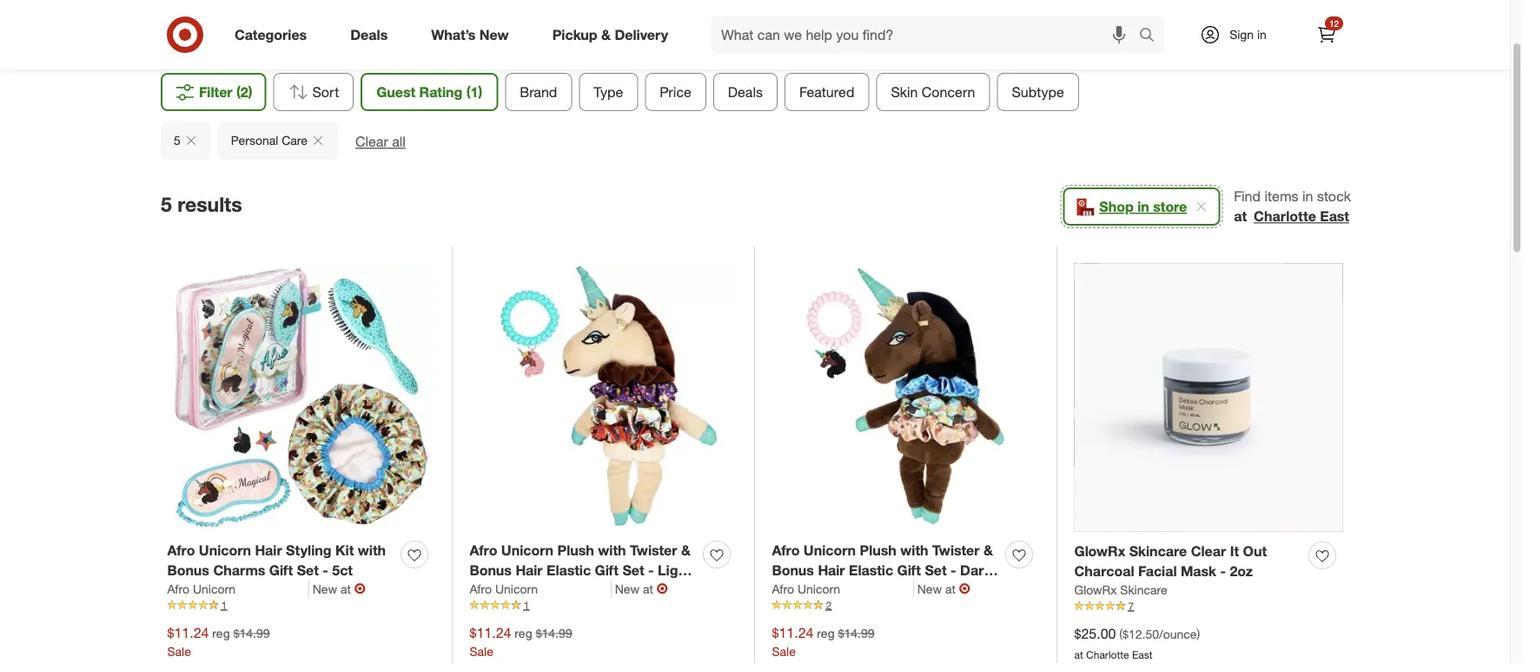 Task type: describe. For each thing, give the bounding box(es) containing it.
sort
[[312, 83, 339, 100]]

$25.00
[[1074, 626, 1116, 643]]

categories
[[235, 26, 307, 43]]

bonus for afro unicorn hair styling kit with bonus charms gift set - 5ct
[[167, 563, 209, 579]]

reg for afro unicorn hair styling kit with bonus charms gift set - 5ct
[[212, 626, 230, 642]]

brand
[[520, 83, 557, 100]]

2 link
[[772, 598, 1040, 614]]

categories link
[[220, 16, 329, 54]]

at inside the $25.00 ( $12.50 /ounce ) at charlotte east
[[1074, 649, 1083, 662]]

type
[[594, 83, 623, 100]]

new for afro unicorn plush with twister & bonus hair elastic gift set - dark - 6ct
[[917, 582, 942, 597]]

sale for afro unicorn plush with twister & bonus hair elastic gift set - dark - 6ct
[[772, 645, 796, 660]]

personal care button
[[218, 122, 338, 160]]

guest
[[376, 83, 416, 100]]

0 vertical spatial deals
[[874, 3, 916, 23]]

afro for "afro unicorn plush with twister & bonus hair elastic gift set - dark - 6ct" link
[[772, 543, 800, 560]]

sign in
[[1230, 27, 1267, 42]]

2oz
[[1230, 563, 1253, 580]]

concern
[[922, 83, 975, 100]]

What can we help you find? suggestions appear below search field
[[711, 16, 1144, 54]]

get
[[619, 27, 638, 42]]

price
[[660, 83, 692, 100]]

7 link
[[1074, 599, 1343, 615]]

all
[[392, 133, 406, 150]]

score
[[742, 3, 788, 23]]

$11.24 for afro unicorn plush with twister & bonus hair elastic gift set - light - 6ct
[[470, 625, 511, 642]]

pickup
[[552, 26, 597, 43]]

afro unicorn link for afro unicorn hair styling kit with bonus charms gift set - 5ct
[[167, 581, 309, 598]]

afro unicorn hair styling kit with bonus charms gift set - 5ct
[[167, 543, 386, 579]]

dark
[[960, 563, 992, 579]]

$11.24 for afro unicorn plush with twister & bonus hair elastic gift set - dark - 6ct
[[772, 625, 814, 642]]

5 results
[[161, 193, 242, 217]]

glowrx for glowrx skincare
[[1074, 583, 1117, 598]]

$14.99 for afro unicorn plush with twister & bonus hair elastic gift set - light - 6ct
[[536, 626, 572, 642]]

rating
[[419, 83, 463, 100]]

afro for afro unicorn plush with twister & bonus hair elastic gift set - light - 6ct link
[[470, 543, 497, 560]]

at for afro unicorn plush with twister & bonus hair elastic gift set - light - 6ct
[[643, 582, 653, 597]]

deals button
[[713, 73, 778, 111]]

glowrx for glowrx skincare clear it out charcoal facial mask - 2oz
[[1074, 544, 1126, 560]]

¬ for afro unicorn plush with twister & bonus hair elastic gift set - dark - 6ct
[[959, 581, 971, 598]]

stock
[[1317, 188, 1351, 205]]

filter (2) button
[[161, 73, 266, 111]]

afro unicorn plush with twister & bonus hair elastic gift set - light - 6ct link
[[470, 541, 696, 599]]

the
[[642, 27, 659, 42]]

guest rating (1)
[[376, 83, 483, 100]]

top
[[945, 3, 971, 23]]

east inside the $25.00 ( $12.50 /ounce ) at charlotte east
[[1132, 649, 1153, 662]]

shop in store button
[[1063, 188, 1220, 226]]

(2)
[[236, 83, 252, 100]]

charcoal
[[1074, 563, 1135, 580]]

price button
[[645, 73, 706, 111]]

find items in stock at charlotte east
[[1234, 188, 1351, 225]]

/ounce
[[1159, 627, 1197, 642]]

pickup & delivery link
[[538, 16, 690, 54]]

in for shop in store
[[1138, 198, 1150, 215]]

sort button
[[273, 73, 354, 111]]

new for afro unicorn plush with twister & bonus hair elastic gift set - light - 6ct
[[615, 582, 640, 597]]

what's new
[[431, 26, 509, 43]]

shop in store
[[1100, 198, 1187, 215]]

results
[[177, 193, 242, 217]]

type button
[[579, 73, 638, 111]]

5 button
[[161, 122, 211, 160]]

12 link
[[1308, 16, 1346, 54]]

(
[[1120, 627, 1123, 642]]

subtype button
[[997, 73, 1079, 111]]

sign in link
[[1185, 16, 1294, 54]]

subtype
[[1012, 83, 1064, 100]]

facial
[[1138, 563, 1177, 580]]

saturday!
[[663, 3, 737, 23]]

afro unicorn plush with twister & bonus hair elastic gift set - light - 6ct
[[470, 543, 691, 599]]

at for afro unicorn plush with twister & bonus hair elastic gift set - dark - 6ct
[[945, 582, 956, 597]]

with inside afro unicorn hair styling kit with bonus charms gift set - 5ct
[[358, 543, 386, 560]]

1 link for set
[[167, 598, 435, 614]]

5 for 5 results
[[161, 193, 172, 217]]

gift for afro unicorn plush with twister & bonus hair elastic gift set - light - 6ct
[[595, 563, 619, 579]]

at for afro unicorn hair styling kit with bonus charms gift set - 5ct
[[341, 582, 351, 597]]

skin concern
[[891, 83, 975, 100]]

gift for afro unicorn plush with twister & bonus hair elastic gift set - dark - 6ct
[[897, 563, 921, 579]]

unicorn for "afro unicorn plush with twister & bonus hair elastic gift set - dark - 6ct" link
[[804, 543, 856, 560]]

shop
[[1100, 198, 1134, 215]]

$14.99 for afro unicorn hair styling kit with bonus charms gift set - 5ct
[[233, 626, 270, 642]]

new at ¬ for afro unicorn plush with twister & bonus hair elastic gift set - dark - 6ct
[[917, 581, 971, 598]]

new at ¬ for afro unicorn hair styling kit with bonus charms gift set - 5ct
[[313, 581, 366, 598]]

find
[[1234, 188, 1261, 205]]

¬ for afro unicorn plush with twister & bonus hair elastic gift set - light - 6ct
[[657, 581, 668, 598]]

bonus for afro unicorn plush with twister & bonus hair elastic gift set - dark - 6ct
[[772, 563, 814, 579]]

bonus for afro unicorn plush with twister & bonus hair elastic gift set - light - 6ct
[[470, 563, 512, 579]]

kit
[[335, 543, 354, 560]]

(1)
[[466, 83, 483, 100]]

pickup & delivery
[[552, 26, 668, 43]]

reg for afro unicorn plush with twister & bonus hair elastic gift set - dark - 6ct
[[817, 626, 835, 642]]

5ct
[[332, 563, 353, 579]]

care
[[282, 133, 308, 148]]

ends saturday! score incredible deals on top gifts get the deals now.
[[619, 3, 1011, 42]]

glowrx skincare clear it out charcoal facial mask - 2oz link
[[1074, 542, 1302, 582]]

brand button
[[505, 73, 572, 111]]

what's new link
[[416, 16, 531, 54]]

2
[[826, 599, 832, 612]]

with for afro unicorn plush with twister & bonus hair elastic gift set - light - 6ct
[[598, 543, 626, 560]]

skin concern button
[[876, 73, 990, 111]]

filter (2)
[[199, 83, 252, 100]]

charlotte east button
[[1254, 207, 1350, 227]]

afro unicorn hair styling kit with bonus charms gift set - 5ct link
[[167, 541, 394, 581]]

$11.24 reg $14.99 sale for afro unicorn plush with twister & bonus hair elastic gift set - light - 6ct
[[470, 625, 572, 660]]

east inside find items in stock at charlotte east
[[1320, 208, 1350, 225]]

out
[[1243, 544, 1267, 560]]

search
[[1131, 28, 1173, 45]]

¬ for afro unicorn hair styling kit with bonus charms gift set - 5ct
[[354, 581, 366, 598]]

- inside afro unicorn hair styling kit with bonus charms gift set - 5ct
[[323, 563, 328, 579]]

clear inside glowrx skincare clear it out charcoal facial mask - 2oz
[[1191, 544, 1226, 560]]

new at ¬ for afro unicorn plush with twister & bonus hair elastic gift set - light - 6ct
[[615, 581, 668, 598]]

charlotte inside find items in stock at charlotte east
[[1254, 208, 1316, 225]]

6ct for afro unicorn plush with twister & bonus hair elastic gift set - light - 6ct
[[479, 582, 500, 599]]

$12.50
[[1123, 627, 1159, 642]]

afro unicorn plush with twister & bonus hair elastic gift set - dark - 6ct link
[[772, 541, 999, 599]]

skin
[[891, 83, 918, 100]]

personal care
[[231, 133, 308, 148]]



Task type: locate. For each thing, give the bounding box(es) containing it.
5 down filter (2) button
[[174, 133, 181, 148]]

1 horizontal spatial ¬
[[657, 581, 668, 598]]

& up dark
[[984, 543, 993, 560]]

sale for afro unicorn hair styling kit with bonus charms gift set - 5ct
[[167, 645, 191, 660]]

in for sign in
[[1257, 27, 1267, 42]]

5
[[174, 133, 181, 148], [161, 193, 172, 217]]

hair inside afro unicorn plush with twister & bonus hair elastic gift set - dark - 6ct
[[818, 563, 845, 579]]

2 horizontal spatial $11.24 reg $14.99 sale
[[772, 625, 875, 660]]

skincare inside glowrx skincare clear it out charcoal facial mask - 2oz
[[1129, 544, 1187, 560]]

1 1 link from the left
[[167, 598, 435, 614]]

1 bonus from the left
[[167, 563, 209, 579]]

afro inside afro unicorn hair styling kit with bonus charms gift set - 5ct
[[167, 543, 195, 560]]

1 horizontal spatial $14.99
[[536, 626, 572, 642]]

2 horizontal spatial $11.24
[[772, 625, 814, 642]]

elastic inside afro unicorn plush with twister & bonus hair elastic gift set - light - 6ct
[[547, 563, 591, 579]]

1 horizontal spatial $11.24 reg $14.99 sale
[[470, 625, 572, 660]]

3 afro unicorn link from the left
[[772, 581, 914, 598]]

reg down 2
[[817, 626, 835, 642]]

charms
[[213, 563, 265, 579]]

0 horizontal spatial gift
[[269, 563, 293, 579]]

styling
[[286, 543, 332, 560]]

with inside afro unicorn plush with twister & bonus hair elastic gift set - light - 6ct
[[598, 543, 626, 560]]

2 $11.24 reg $14.99 sale from the left
[[470, 625, 572, 660]]

bonus inside afro unicorn plush with twister & bonus hair elastic gift set - dark - 6ct
[[772, 563, 814, 579]]

- inside glowrx skincare clear it out charcoal facial mask - 2oz
[[1220, 563, 1226, 580]]

1 afro unicorn from the left
[[167, 582, 236, 597]]

gift inside afro unicorn plush with twister & bonus hair elastic gift set - dark - 6ct
[[897, 563, 921, 579]]

0 horizontal spatial new at ¬
[[313, 581, 366, 598]]

glowrx inside 'link'
[[1074, 583, 1117, 598]]

with for afro unicorn plush with twister & bonus hair elastic gift set - dark - 6ct
[[900, 543, 929, 560]]

3 $11.24 from the left
[[772, 625, 814, 642]]

0 horizontal spatial 6ct
[[479, 582, 500, 599]]

set inside afro unicorn plush with twister & bonus hair elastic gift set - light - 6ct
[[623, 563, 644, 579]]

1 horizontal spatial plush
[[860, 543, 897, 560]]

1 vertical spatial clear
[[1191, 544, 1226, 560]]

set inside afro unicorn hair styling kit with bonus charms gift set - 5ct
[[297, 563, 319, 579]]

1 horizontal spatial clear
[[1191, 544, 1226, 560]]

$14.99
[[233, 626, 270, 642], [536, 626, 572, 642], [838, 626, 875, 642]]

clear up mask
[[1191, 544, 1226, 560]]

0 horizontal spatial $11.24 reg $14.99 sale
[[167, 625, 270, 660]]

2 elastic from the left
[[849, 563, 893, 579]]

0 horizontal spatial 1
[[221, 599, 227, 612]]

set
[[297, 563, 319, 579], [623, 563, 644, 579], [925, 563, 947, 579]]

12
[[1329, 18, 1339, 29]]

deals link
[[336, 16, 410, 54]]

gift up 2 link
[[897, 563, 921, 579]]

0 horizontal spatial elastic
[[547, 563, 591, 579]]

afro unicorn link for afro unicorn plush with twister & bonus hair elastic gift set - dark - 6ct
[[772, 581, 914, 598]]

clear all
[[355, 133, 406, 150]]

0 horizontal spatial in
[[1138, 198, 1150, 215]]

0 horizontal spatial $11.24
[[167, 625, 209, 642]]

1 reg from the left
[[212, 626, 230, 642]]

twister for dark
[[932, 543, 980, 560]]

afro unicorn plush with twister & bonus hair elastic gift set - dark - 6ct
[[772, 543, 993, 599]]

0 horizontal spatial afro unicorn link
[[167, 581, 309, 598]]

2 twister from the left
[[932, 543, 980, 560]]

6ct for afro unicorn plush with twister & bonus hair elastic gift set - dark - 6ct
[[782, 582, 802, 599]]

deals for the deals button
[[728, 83, 763, 100]]

reg down afro unicorn plush with twister & bonus hair elastic gift set - light - 6ct
[[515, 626, 532, 642]]

)
[[1197, 627, 1200, 642]]

delivery
[[615, 26, 668, 43]]

& inside afro unicorn plush with twister & bonus hair elastic gift set - dark - 6ct
[[984, 543, 993, 560]]

2 horizontal spatial reg
[[817, 626, 835, 642]]

$11.24
[[167, 625, 209, 642], [470, 625, 511, 642], [772, 625, 814, 642]]

0 horizontal spatial east
[[1132, 649, 1153, 662]]

gifts
[[976, 3, 1011, 23]]

1 for charms
[[221, 599, 227, 612]]

unicorn for afro unicorn hair styling kit with bonus charms gift set - 5ct afro unicorn link
[[193, 582, 236, 597]]

1 set from the left
[[297, 563, 319, 579]]

set left light at bottom
[[623, 563, 644, 579]]

sale for afro unicorn plush with twister & bonus hair elastic gift set - light - 6ct
[[470, 645, 493, 660]]

1 horizontal spatial reg
[[515, 626, 532, 642]]

6ct
[[479, 582, 500, 599], [782, 582, 802, 599]]

1 horizontal spatial in
[[1257, 27, 1267, 42]]

at inside find items in stock at charlotte east
[[1234, 208, 1247, 225]]

1 vertical spatial charlotte
[[1086, 649, 1129, 662]]

1 horizontal spatial with
[[598, 543, 626, 560]]

afro unicorn hair styling kit with bonus charms gift set - 5ct image
[[167, 264, 435, 531], [167, 264, 435, 531]]

0 vertical spatial deals
[[350, 26, 388, 43]]

1 horizontal spatial elastic
[[849, 563, 893, 579]]

1 6ct from the left
[[479, 582, 500, 599]]

twister inside afro unicorn plush with twister & bonus hair elastic gift set - light - 6ct
[[630, 543, 677, 560]]

hair inside afro unicorn plush with twister & bonus hair elastic gift set - light - 6ct
[[516, 563, 543, 579]]

0 horizontal spatial plush
[[557, 543, 594, 560]]

$14.99 down charms
[[233, 626, 270, 642]]

& for afro unicorn plush with twister & bonus hair elastic gift set - light - 6ct
[[681, 543, 691, 560]]

2 horizontal spatial afro unicorn link
[[772, 581, 914, 598]]

3 sale from the left
[[772, 645, 796, 660]]

mask
[[1181, 563, 1217, 580]]

0 horizontal spatial with
[[358, 543, 386, 560]]

deals
[[350, 26, 388, 43], [728, 83, 763, 100]]

skincare for glowrx skincare
[[1120, 583, 1168, 598]]

1 horizontal spatial afro unicorn link
[[470, 581, 612, 598]]

elastic for dark
[[849, 563, 893, 579]]

gift inside afro unicorn hair styling kit with bonus charms gift set - 5ct
[[269, 563, 293, 579]]

1 link
[[167, 598, 435, 614], [470, 598, 737, 614]]

-
[[323, 563, 328, 579], [648, 563, 654, 579], [951, 563, 956, 579], [1220, 563, 1226, 580], [470, 582, 475, 599], [772, 582, 778, 599]]

glowrx skincare link
[[1074, 582, 1168, 599]]

& left the get
[[601, 26, 611, 43]]

in inside find items in stock at charlotte east
[[1303, 188, 1313, 205]]

gift inside afro unicorn plush with twister & bonus hair elastic gift set - light - 6ct
[[595, 563, 619, 579]]

0 vertical spatial glowrx
[[1074, 544, 1126, 560]]

skincare inside 'link'
[[1120, 583, 1168, 598]]

set inside afro unicorn plush with twister & bonus hair elastic gift set - dark - 6ct
[[925, 563, 947, 579]]

clear
[[355, 133, 388, 150], [1191, 544, 1226, 560]]

1 twister from the left
[[630, 543, 677, 560]]

unicorn for afro unicorn plush with twister & bonus hair elastic gift set - dark - 6ct's afro unicorn link
[[798, 582, 840, 597]]

new at ¬ down 5ct
[[313, 581, 366, 598]]

plush inside afro unicorn plush with twister & bonus hair elastic gift set - light - 6ct
[[557, 543, 594, 560]]

afro unicorn link for afro unicorn plush with twister & bonus hair elastic gift set - light - 6ct
[[470, 581, 612, 598]]

1 horizontal spatial &
[[681, 543, 691, 560]]

bonus inside afro unicorn hair styling kit with bonus charms gift set - 5ct
[[167, 563, 209, 579]]

1 horizontal spatial gift
[[595, 563, 619, 579]]

afro unicorn for afro unicorn plush with twister & bonus hair elastic gift set - light - 6ct
[[470, 582, 538, 597]]

1 elastic from the left
[[547, 563, 591, 579]]

unicorn for afro unicorn link related to afro unicorn plush with twister & bonus hair elastic gift set - light - 6ct
[[495, 582, 538, 597]]

1 ¬ from the left
[[354, 581, 366, 598]]

0 horizontal spatial set
[[297, 563, 319, 579]]

1 vertical spatial glowrx
[[1074, 583, 1117, 598]]

6ct inside afro unicorn plush with twister & bonus hair elastic gift set - dark - 6ct
[[782, 582, 802, 599]]

new for afro unicorn hair styling kit with bonus charms gift set - 5ct
[[313, 582, 337, 597]]

3 set from the left
[[925, 563, 947, 579]]

clear all button
[[355, 132, 406, 152]]

afro for afro unicorn hair styling kit with bonus charms gift set - 5ct link
[[167, 543, 195, 560]]

plush for light
[[557, 543, 594, 560]]

2 with from the left
[[598, 543, 626, 560]]

1 horizontal spatial twister
[[932, 543, 980, 560]]

personal
[[231, 133, 278, 148]]

set down styling
[[297, 563, 319, 579]]

store
[[1153, 198, 1187, 215]]

0 horizontal spatial hair
[[255, 543, 282, 560]]

2 6ct from the left
[[782, 582, 802, 599]]

new at ¬ down dark
[[917, 581, 971, 598]]

$25.00 ( $12.50 /ounce ) at charlotte east
[[1074, 626, 1200, 662]]

1 horizontal spatial hair
[[516, 563, 543, 579]]

1 link down light at bottom
[[470, 598, 737, 614]]

unicorn inside afro unicorn plush with twister & bonus hair elastic gift set - light - 6ct
[[501, 543, 554, 560]]

unicorn inside afro unicorn plush with twister & bonus hair elastic gift set - dark - 6ct
[[804, 543, 856, 560]]

charlotte
[[1254, 208, 1316, 225], [1086, 649, 1129, 662]]

$11.24 for afro unicorn hair styling kit with bonus charms gift set - 5ct
[[167, 625, 209, 642]]

2 afro unicorn link from the left
[[470, 581, 612, 598]]

clear left all
[[355, 133, 388, 150]]

2 horizontal spatial with
[[900, 543, 929, 560]]

$14.99 down afro unicorn plush with twister & bonus hair elastic gift set - light - 6ct
[[536, 626, 572, 642]]

reg for afro unicorn plush with twister & bonus hair elastic gift set - light - 6ct
[[515, 626, 532, 642]]

glowrx up charcoal
[[1074, 544, 1126, 560]]

1 horizontal spatial $11.24
[[470, 625, 511, 642]]

$14.99 down 2 link
[[838, 626, 875, 642]]

featured button
[[785, 73, 869, 111]]

what's
[[431, 26, 476, 43]]

new
[[480, 26, 509, 43], [313, 582, 337, 597], [615, 582, 640, 597], [917, 582, 942, 597]]

afro unicorn plush with twister & bonus hair elastic gift set - light - 6ct image
[[470, 264, 737, 531], [470, 264, 737, 531]]

on
[[921, 3, 941, 23]]

0 horizontal spatial 1 link
[[167, 598, 435, 614]]

1 horizontal spatial east
[[1320, 208, 1350, 225]]

2 glowrx from the top
[[1074, 583, 1117, 598]]

new at ¬ down light at bottom
[[615, 581, 668, 598]]

featured
[[799, 83, 855, 100]]

deals right price
[[728, 83, 763, 100]]

skincare for glowrx skincare clear it out charcoal facial mask - 2oz
[[1129, 544, 1187, 560]]

skincare up 7
[[1120, 583, 1168, 598]]

2 horizontal spatial sale
[[772, 645, 796, 660]]

3 afro unicorn from the left
[[772, 582, 840, 597]]

afro unicorn for afro unicorn hair styling kit with bonus charms gift set - 5ct
[[167, 582, 236, 597]]

afro
[[167, 543, 195, 560], [470, 543, 497, 560], [772, 543, 800, 560], [167, 582, 189, 597], [470, 582, 492, 597], [772, 582, 794, 597]]

2 horizontal spatial bonus
[[772, 563, 814, 579]]

1 glowrx from the top
[[1074, 544, 1126, 560]]

deals inside button
[[728, 83, 763, 100]]

1 link for gift
[[470, 598, 737, 614]]

1 vertical spatial 5
[[161, 193, 172, 217]]

1 horizontal spatial 1 link
[[470, 598, 737, 614]]

it
[[1230, 544, 1239, 560]]

3 gift from the left
[[897, 563, 921, 579]]

2 afro unicorn from the left
[[470, 582, 538, 597]]

2 set from the left
[[623, 563, 644, 579]]

afro unicorn link
[[167, 581, 309, 598], [470, 581, 612, 598], [772, 581, 914, 598]]

¬
[[354, 581, 366, 598], [657, 581, 668, 598], [959, 581, 971, 598]]

unicorn inside afro unicorn hair styling kit with bonus charms gift set - 5ct
[[199, 543, 251, 560]]

3 ¬ from the left
[[959, 581, 971, 598]]

light
[[658, 563, 691, 579]]

2 plush from the left
[[860, 543, 897, 560]]

1 $11.24 reg $14.99 sale from the left
[[167, 625, 270, 660]]

unicorn for afro unicorn plush with twister & bonus hair elastic gift set - light - 6ct link
[[501, 543, 554, 560]]

&
[[601, 26, 611, 43], [681, 543, 691, 560], [984, 543, 993, 560]]

3 with from the left
[[900, 543, 929, 560]]

in right sign
[[1257, 27, 1267, 42]]

deals right the
[[662, 27, 692, 42]]

1 afro unicorn link from the left
[[167, 581, 309, 598]]

with inside afro unicorn plush with twister & bonus hair elastic gift set - dark - 6ct
[[900, 543, 929, 560]]

reg down charms
[[212, 626, 230, 642]]

deals left on
[[874, 3, 916, 23]]

2 new at ¬ from the left
[[615, 581, 668, 598]]

1 for hair
[[524, 599, 529, 612]]

1 vertical spatial deals
[[728, 83, 763, 100]]

1 horizontal spatial 5
[[174, 133, 181, 148]]

0 vertical spatial charlotte
[[1254, 208, 1316, 225]]

2 gift from the left
[[595, 563, 619, 579]]

2 horizontal spatial set
[[925, 563, 947, 579]]

afro unicorn plush with twister & bonus hair elastic gift set - dark - 6ct image
[[772, 264, 1040, 531], [772, 264, 1040, 531]]

0 horizontal spatial 5
[[161, 193, 172, 217]]

in inside button
[[1138, 198, 1150, 215]]

now.
[[695, 27, 719, 42]]

0 horizontal spatial &
[[601, 26, 611, 43]]

0 vertical spatial 5
[[174, 133, 181, 148]]

3 $14.99 from the left
[[838, 626, 875, 642]]

afro inside afro unicorn plush with twister & bonus hair elastic gift set - light - 6ct
[[470, 543, 497, 560]]

1 horizontal spatial sale
[[470, 645, 493, 660]]

7
[[1128, 600, 1134, 613]]

twister
[[630, 543, 677, 560], [932, 543, 980, 560]]

0 vertical spatial skincare
[[1129, 544, 1187, 560]]

2 ¬ from the left
[[657, 581, 668, 598]]

0 vertical spatial clear
[[355, 133, 388, 150]]

5 for 5
[[174, 133, 181, 148]]

1 link down afro unicorn hair styling kit with bonus charms gift set - 5ct link
[[167, 598, 435, 614]]

new at ¬
[[313, 581, 366, 598], [615, 581, 668, 598], [917, 581, 971, 598]]

plush inside afro unicorn plush with twister & bonus hair elastic gift set - dark - 6ct
[[860, 543, 897, 560]]

reg
[[212, 626, 230, 642], [515, 626, 532, 642], [817, 626, 835, 642]]

east
[[1320, 208, 1350, 225], [1132, 649, 1153, 662]]

1 horizontal spatial bonus
[[470, 563, 512, 579]]

0 horizontal spatial deals
[[662, 27, 692, 42]]

0 horizontal spatial clear
[[355, 133, 388, 150]]

3 bonus from the left
[[772, 563, 814, 579]]

plush
[[557, 543, 594, 560], [860, 543, 897, 560]]

0 horizontal spatial deals
[[350, 26, 388, 43]]

0 vertical spatial east
[[1320, 208, 1350, 225]]

glowrx skincare clear it out charcoal facial mask - 2oz
[[1074, 544, 1267, 580]]

1
[[221, 599, 227, 612], [524, 599, 529, 612]]

1 gift from the left
[[269, 563, 293, 579]]

& for afro unicorn plush with twister & bonus hair elastic gift set - dark - 6ct
[[984, 543, 993, 560]]

east down $12.50
[[1132, 649, 1153, 662]]

gift down styling
[[269, 563, 293, 579]]

2 1 from the left
[[524, 599, 529, 612]]

glowrx skincare clear it out charcoal facial mask - 2oz image
[[1074, 264, 1343, 532], [1074, 264, 1343, 532]]

1 $14.99 from the left
[[233, 626, 270, 642]]

1 horizontal spatial afro unicorn
[[470, 582, 538, 597]]

glowrx inside glowrx skincare clear it out charcoal facial mask - 2oz
[[1074, 544, 1126, 560]]

twister for light
[[630, 543, 677, 560]]

twister inside afro unicorn plush with twister & bonus hair elastic gift set - dark - 6ct
[[932, 543, 980, 560]]

hair inside afro unicorn hair styling kit with bonus charms gift set - 5ct
[[255, 543, 282, 560]]

2 horizontal spatial afro unicorn
[[772, 582, 840, 597]]

clear inside button
[[355, 133, 388, 150]]

3 $11.24 reg $14.99 sale from the left
[[772, 625, 875, 660]]

0 horizontal spatial charlotte
[[1086, 649, 1129, 662]]

1 plush from the left
[[557, 543, 594, 560]]

elastic for light
[[547, 563, 591, 579]]

unicorn
[[199, 543, 251, 560], [501, 543, 554, 560], [804, 543, 856, 560], [193, 582, 236, 597], [495, 582, 538, 597], [798, 582, 840, 597]]

twister up light at bottom
[[630, 543, 677, 560]]

2 horizontal spatial ¬
[[959, 581, 971, 598]]

1 $11.24 from the left
[[167, 625, 209, 642]]

1 vertical spatial skincare
[[1120, 583, 1168, 598]]

& up light at bottom
[[681, 543, 691, 560]]

charlotte inside the $25.00 ( $12.50 /ounce ) at charlotte east
[[1086, 649, 1129, 662]]

ends
[[619, 3, 658, 23]]

1 vertical spatial east
[[1132, 649, 1153, 662]]

1 horizontal spatial 1
[[524, 599, 529, 612]]

afro unicorn for afro unicorn plush with twister & bonus hair elastic gift set - dark - 6ct
[[772, 582, 840, 597]]

3 reg from the left
[[817, 626, 835, 642]]

in left store
[[1138, 198, 1150, 215]]

0 horizontal spatial afro unicorn
[[167, 582, 236, 597]]

$11.24 reg $14.99 sale for afro unicorn hair styling kit with bonus charms gift set - 5ct
[[167, 625, 270, 660]]

deals for the deals link
[[350, 26, 388, 43]]

search button
[[1131, 16, 1173, 57]]

2 horizontal spatial &
[[984, 543, 993, 560]]

set for afro unicorn plush with twister & bonus hair elastic gift set - light - 6ct
[[623, 563, 644, 579]]

0 horizontal spatial ¬
[[354, 581, 366, 598]]

1 horizontal spatial deals
[[874, 3, 916, 23]]

afro for afro unicorn link related to afro unicorn plush with twister & bonus hair elastic gift set - light - 6ct
[[470, 582, 492, 597]]

1 with from the left
[[358, 543, 386, 560]]

2 horizontal spatial new at ¬
[[917, 581, 971, 598]]

2 bonus from the left
[[470, 563, 512, 579]]

elastic
[[547, 563, 591, 579], [849, 563, 893, 579]]

twister up dark
[[932, 543, 980, 560]]

hair for afro unicorn plush with twister & bonus hair elastic gift set - light - 6ct
[[516, 563, 543, 579]]

2 1 link from the left
[[470, 598, 737, 614]]

5 left results
[[161, 193, 172, 217]]

incredible
[[793, 3, 870, 23]]

1 horizontal spatial 6ct
[[782, 582, 802, 599]]

filter
[[199, 83, 233, 100]]

deals up guest
[[350, 26, 388, 43]]

set left dark
[[925, 563, 947, 579]]

charlotte down $25.00
[[1086, 649, 1129, 662]]

gift
[[269, 563, 293, 579], [595, 563, 619, 579], [897, 563, 921, 579]]

skincare up facial
[[1129, 544, 1187, 560]]

east down the stock
[[1320, 208, 1350, 225]]

afro inside afro unicorn plush with twister & bonus hair elastic gift set - dark - 6ct
[[772, 543, 800, 560]]

afro for afro unicorn plush with twister & bonus hair elastic gift set - dark - 6ct's afro unicorn link
[[772, 582, 794, 597]]

2 horizontal spatial in
[[1303, 188, 1313, 205]]

plush for dark
[[860, 543, 897, 560]]

afro for afro unicorn hair styling kit with bonus charms gift set - 5ct afro unicorn link
[[167, 582, 189, 597]]

hair for afro unicorn plush with twister & bonus hair elastic gift set - dark - 6ct
[[818, 563, 845, 579]]

3 new at ¬ from the left
[[917, 581, 971, 598]]

0 horizontal spatial reg
[[212, 626, 230, 642]]

bonus
[[167, 563, 209, 579], [470, 563, 512, 579], [772, 563, 814, 579]]

1 sale from the left
[[167, 645, 191, 660]]

charlotte down items
[[1254, 208, 1316, 225]]

deals
[[874, 3, 916, 23], [662, 27, 692, 42]]

2 reg from the left
[[515, 626, 532, 642]]

1 horizontal spatial deals
[[728, 83, 763, 100]]

1 horizontal spatial new at ¬
[[615, 581, 668, 598]]

1 1 from the left
[[221, 599, 227, 612]]

1 horizontal spatial charlotte
[[1254, 208, 1316, 225]]

$11.24 reg $14.99 sale for afro unicorn plush with twister & bonus hair elastic gift set - dark - 6ct
[[772, 625, 875, 660]]

0 horizontal spatial $14.99
[[233, 626, 270, 642]]

1 new at ¬ from the left
[[313, 581, 366, 598]]

$11.24 reg $14.99 sale
[[167, 625, 270, 660], [470, 625, 572, 660], [772, 625, 875, 660]]

0 horizontal spatial bonus
[[167, 563, 209, 579]]

2 $11.24 from the left
[[470, 625, 511, 642]]

0 horizontal spatial sale
[[167, 645, 191, 660]]

2 horizontal spatial hair
[[818, 563, 845, 579]]

1 horizontal spatial set
[[623, 563, 644, 579]]

bonus inside afro unicorn plush with twister & bonus hair elastic gift set - light - 6ct
[[470, 563, 512, 579]]

$14.99 for afro unicorn plush with twister & bonus hair elastic gift set - dark - 6ct
[[838, 626, 875, 642]]

5 inside button
[[174, 133, 181, 148]]

2 $14.99 from the left
[[536, 626, 572, 642]]

elastic inside afro unicorn plush with twister & bonus hair elastic gift set - dark - 6ct
[[849, 563, 893, 579]]

2 sale from the left
[[470, 645, 493, 660]]

unicorn for afro unicorn hair styling kit with bonus charms gift set - 5ct link
[[199, 543, 251, 560]]

1 vertical spatial deals
[[662, 27, 692, 42]]

6ct inside afro unicorn plush with twister & bonus hair elastic gift set - light - 6ct
[[479, 582, 500, 599]]

0 horizontal spatial twister
[[630, 543, 677, 560]]

gift left light at bottom
[[595, 563, 619, 579]]

in up charlotte east button
[[1303, 188, 1313, 205]]

sign
[[1230, 27, 1254, 42]]

2 horizontal spatial gift
[[897, 563, 921, 579]]

& inside afro unicorn plush with twister & bonus hair elastic gift set - light - 6ct
[[681, 543, 691, 560]]

2 horizontal spatial $14.99
[[838, 626, 875, 642]]

set for afro unicorn plush with twister & bonus hair elastic gift set - dark - 6ct
[[925, 563, 947, 579]]

glowrx down charcoal
[[1074, 583, 1117, 598]]



Task type: vqa. For each thing, say whether or not it's contained in the screenshot.
Austin North THE HERE
no



